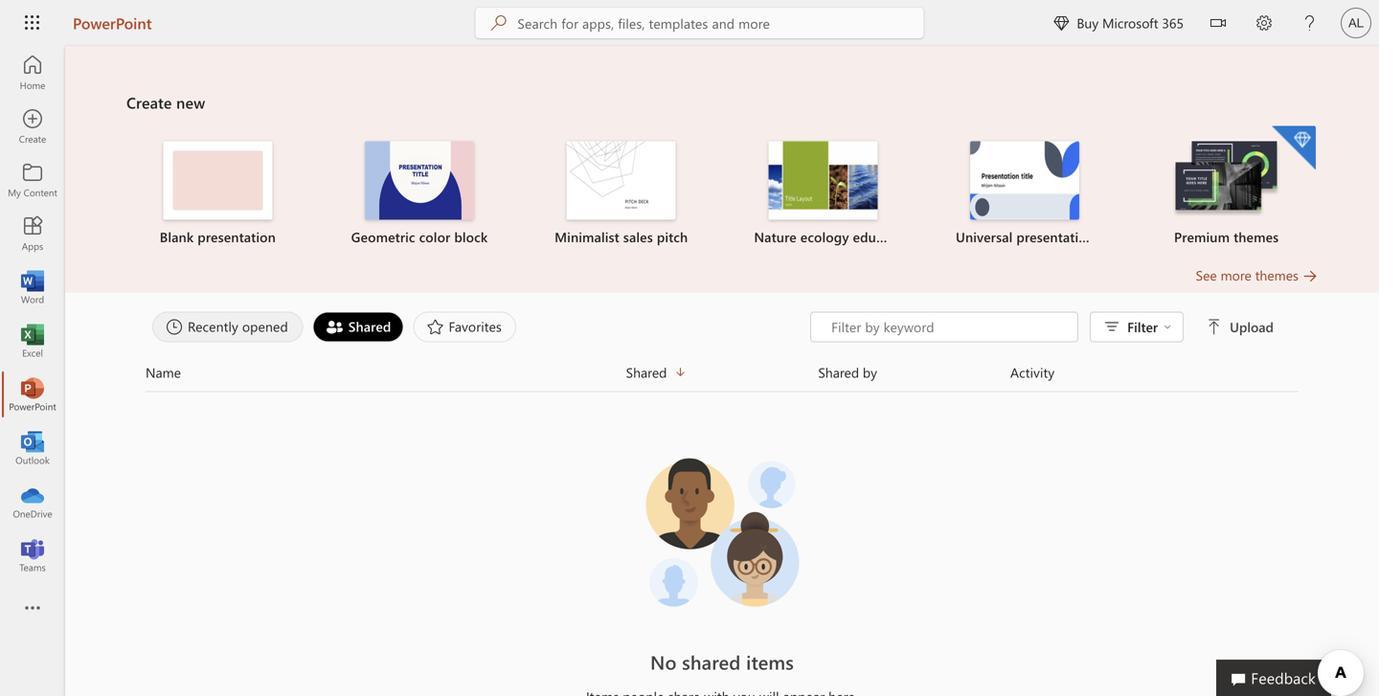 Task type: locate. For each thing, give the bounding box(es) containing it.
my content image
[[23, 171, 42, 190]]


[[1211, 15, 1226, 31]]

apps image
[[23, 224, 42, 243]]

list
[[126, 124, 1318, 266]]

list inside no shared items main content
[[126, 124, 1318, 266]]

tab list
[[148, 312, 811, 343]]

 upload
[[1207, 318, 1274, 336]]

universal presentation
[[956, 228, 1095, 246]]

opened
[[242, 318, 288, 335]]

themes inside list
[[1234, 228, 1280, 246]]

presentation down universal presentation image
[[1017, 228, 1095, 246]]

blank
[[160, 228, 194, 246]]

minimalist sales pitch
[[555, 228, 688, 246]]

navigation
[[0, 46, 65, 583]]

al
[[1349, 15, 1364, 30]]

status up the activity
[[811, 312, 1278, 343]]

0 horizontal spatial shared
[[349, 318, 391, 335]]

themes up see more themes 'button'
[[1234, 228, 1280, 246]]

no shared items
[[651, 650, 794, 675]]

0 vertical spatial status
[[811, 312, 1278, 343]]

0 vertical spatial themes
[[1234, 228, 1280, 246]]

teams image
[[23, 546, 42, 565]]

geometric color block element
[[330, 141, 509, 247]]

sales
[[624, 228, 653, 246]]

shared for shared button at bottom
[[626, 364, 667, 381]]

presentation right blank
[[198, 228, 276, 246]]

color
[[419, 228, 451, 246]]

2 horizontal spatial shared
[[819, 364, 860, 381]]

premium themes element
[[1138, 126, 1317, 247]]


[[1207, 320, 1223, 335]]

new
[[176, 92, 205, 113]]

status down no shared items status
[[434, 688, 1011, 697]]

status containing filter
[[811, 312, 1278, 343]]

feedback button
[[1217, 660, 1332, 697]]

universal
[[956, 228, 1013, 246]]

tab list containing recently opened
[[148, 312, 811, 343]]

geometric
[[351, 228, 416, 246]]

presentation inside blank presentation 'element'
[[198, 228, 276, 246]]

row
[[146, 362, 1299, 392]]

 buy microsoft 365
[[1054, 14, 1184, 32]]

shared by
[[819, 364, 878, 381]]

word image
[[23, 278, 42, 297]]

1 presentation from the left
[[198, 228, 276, 246]]

1 vertical spatial themes
[[1256, 266, 1299, 284]]

blank presentation
[[160, 228, 276, 246]]

premium themes
[[1175, 228, 1280, 246]]

see more themes button
[[1196, 266, 1318, 285]]

feedback
[[1252, 668, 1317, 688]]

onedrive image
[[23, 493, 42, 512]]

presentation inside universal presentation element
[[1017, 228, 1095, 246]]

name
[[146, 364, 181, 381]]

blank presentation element
[[128, 141, 307, 247]]

2 presentation from the left
[[1017, 228, 1095, 246]]

row containing name
[[146, 362, 1299, 392]]

1 vertical spatial status
[[434, 688, 1011, 697]]

premium themes image
[[1172, 141, 1282, 218]]

0 horizontal spatial presentation
[[198, 228, 276, 246]]

see more themes
[[1196, 266, 1299, 284]]

shared
[[349, 318, 391, 335], [626, 364, 667, 381], [819, 364, 860, 381]]

premium templates diamond image
[[1272, 126, 1317, 170]]

minimalist sales pitch element
[[532, 141, 711, 247]]


[[1054, 15, 1070, 31]]

none search field inside powerpoint banner
[[476, 8, 924, 38]]

no shared items status
[[434, 649, 1011, 676]]

status
[[811, 312, 1278, 343], [434, 688, 1011, 697]]

al button
[[1334, 0, 1380, 46]]

name button
[[146, 362, 626, 384]]

themes
[[1234, 228, 1280, 246], [1256, 266, 1299, 284]]

recently
[[188, 318, 238, 335]]

universal presentation image
[[971, 141, 1080, 220]]

list containing blank presentation
[[126, 124, 1318, 266]]

presentation for blank presentation
[[198, 228, 276, 246]]

1 horizontal spatial presentation
[[1017, 228, 1095, 246]]


[[1164, 323, 1172, 331]]

1 horizontal spatial shared
[[626, 364, 667, 381]]

presentation
[[198, 228, 276, 246], [1017, 228, 1095, 246]]

minimalist
[[555, 228, 620, 246]]

tab list inside no shared items main content
[[148, 312, 811, 343]]

themes right more
[[1256, 266, 1299, 284]]

None search field
[[476, 8, 924, 38]]

universal presentation element
[[936, 141, 1115, 247]]



Task type: vqa. For each thing, say whether or not it's contained in the screenshot.
2nd YOUR from the top of the create new MAIN CONTENT
no



Task type: describe. For each thing, give the bounding box(es) containing it.
items
[[747, 650, 794, 675]]

geometric color block image
[[365, 141, 474, 220]]

themes inside 'button'
[[1256, 266, 1299, 284]]

presentation for universal presentation
[[1017, 228, 1095, 246]]

favorites
[[449, 318, 502, 335]]

shared tab
[[308, 312, 409, 343]]

Filter by keyword text field
[[830, 318, 1068, 337]]

365
[[1163, 14, 1184, 32]]

outlook image
[[23, 439, 42, 458]]

shared element
[[313, 312, 404, 343]]

filter 
[[1128, 318, 1172, 336]]

shared for shared by
[[819, 364, 860, 381]]

filter
[[1128, 318, 1159, 336]]

geometric color block
[[351, 228, 488, 246]]

microsoft
[[1103, 14, 1159, 32]]

no shared items main content
[[65, 46, 1380, 697]]

recently opened tab
[[148, 312, 308, 343]]

home image
[[23, 63, 42, 82]]

minimalist sales pitch image
[[567, 141, 676, 220]]

activity, column 4 of 4 column header
[[1011, 362, 1299, 384]]

favorites element
[[413, 312, 517, 343]]

shared inside tab
[[349, 318, 391, 335]]

activity
[[1011, 364, 1055, 381]]

empty state icon image
[[636, 446, 809, 619]]

powerpoint banner
[[0, 0, 1380, 49]]

shared button
[[626, 362, 819, 384]]

nature ecology education photo presentation element
[[734, 141, 913, 247]]

see
[[1196, 266, 1218, 284]]

shared
[[682, 650, 741, 675]]

view more apps image
[[23, 600, 42, 619]]

powerpoint image
[[23, 385, 42, 404]]

block
[[454, 228, 488, 246]]

create image
[[23, 117, 42, 136]]

pitch
[[657, 228, 688, 246]]

by
[[863, 364, 878, 381]]

create new
[[126, 92, 205, 113]]

powerpoint
[[73, 12, 152, 33]]

 button
[[1196, 0, 1242, 49]]

Search box. Suggestions appear as you type. search field
[[518, 8, 924, 38]]

recently opened
[[188, 318, 288, 335]]

row inside no shared items main content
[[146, 362, 1299, 392]]

no
[[651, 650, 677, 675]]

shared by button
[[819, 362, 1011, 384]]

recently opened element
[[152, 312, 303, 343]]

nature ecology education photo presentation image
[[769, 141, 878, 220]]

create
[[126, 92, 172, 113]]

premium
[[1175, 228, 1230, 246]]

more
[[1221, 266, 1252, 284]]

excel image
[[23, 332, 42, 351]]

buy
[[1077, 14, 1099, 32]]

upload
[[1230, 318, 1274, 336]]



